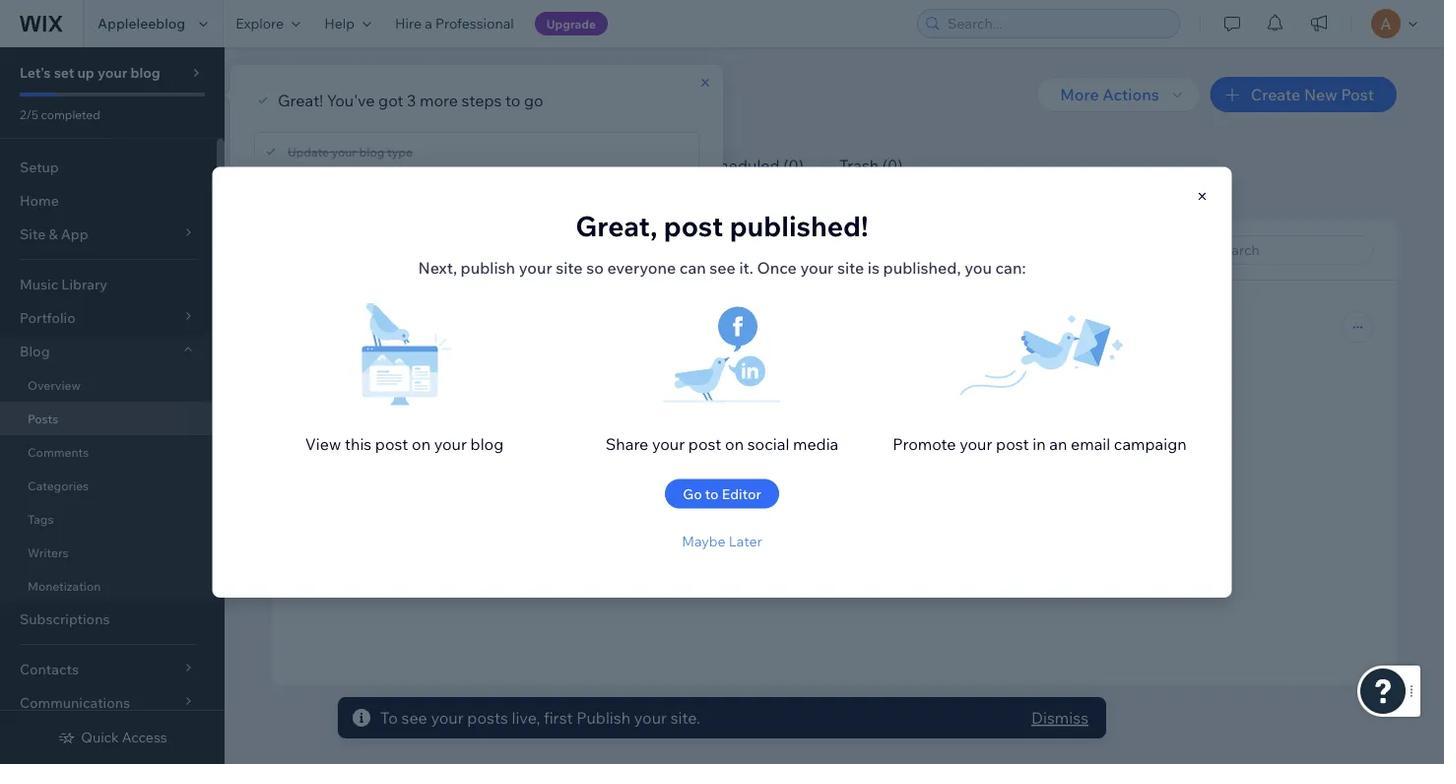 Task type: locate. For each thing, give the bounding box(es) containing it.
great,
[[576, 209, 658, 243]]

blog inside sidebar element
[[130, 64, 160, 81]]

to right go
[[705, 485, 719, 502]]

view
[[305, 434, 341, 453]]

tab list
[[272, 136, 1373, 196]]

comments link
[[0, 435, 217, 469]]

new
[[1304, 85, 1338, 104]]

(0) for drafts (0)
[[468, 156, 489, 175]]

1 vertical spatial publish
[[577, 708, 631, 728]]

1 horizontal spatial posts
[[272, 77, 345, 112]]

site up google
[[359, 286, 379, 301]]

see
[[710, 257, 736, 277], [401, 708, 427, 728]]

your inside sidebar element
[[98, 64, 127, 81]]

1 vertical spatial blog
[[359, 144, 385, 159]]

(0) inside trash (0) button
[[883, 156, 903, 175]]

None field
[[1000, 236, 1154, 264]]

on left the social in the right of the page
[[725, 434, 744, 453]]

2 horizontal spatial site
[[837, 257, 864, 277]]

social
[[747, 434, 789, 453]]

on right this
[[412, 434, 431, 453]]

help button
[[312, 0, 383, 47]]

maybe
[[682, 533, 726, 550]]

hire
[[395, 15, 422, 32]]

1 horizontal spatial on
[[412, 434, 431, 453]]

your left "site." at the left bottom of page
[[634, 708, 667, 728]]

sidebar element
[[0, 47, 225, 765]]

a right "hire"
[[425, 15, 432, 32]]

share your post on social media
[[606, 434, 839, 453]]

can
[[680, 257, 706, 277]]

post up can
[[664, 209, 724, 243]]

site left the so
[[556, 257, 583, 277]]

dismiss
[[1032, 708, 1089, 728]]

your right 'once'
[[800, 257, 834, 277]]

1 horizontal spatial publish
[[577, 708, 631, 728]]

(0) right drafts
[[468, 156, 489, 175]]

hire a professional
[[395, 15, 514, 32]]

posts
[[467, 708, 508, 728]]

post
[[664, 209, 724, 243], [375, 434, 408, 453], [688, 434, 722, 453], [996, 434, 1029, 453]]

1 horizontal spatial blog
[[359, 144, 385, 159]]

0 vertical spatial blog
[[130, 64, 160, 81]]

site left is
[[837, 257, 864, 277]]

4 (0) from the left
[[883, 156, 903, 175]]

site
[[556, 257, 583, 277], [837, 257, 864, 277], [359, 286, 379, 301]]

0 horizontal spatial see
[[401, 708, 427, 728]]

post left in
[[996, 434, 1029, 453]]

great!
[[278, 91, 323, 110]]

publish inside alert
[[577, 708, 631, 728]]

maybe later button
[[682, 533, 762, 550]]

post for promote your post in an email campaign
[[996, 434, 1029, 453]]

scheduled (0) button
[[683, 136, 822, 196]]

post right this
[[375, 434, 408, 453]]

it.
[[739, 257, 754, 277]]

(0) right scheduled
[[783, 156, 804, 175]]

writers
[[28, 545, 69, 560]]

0 horizontal spatial to
[[505, 91, 520, 110]]

see left it.
[[710, 257, 736, 277]]

professional
[[435, 15, 514, 32]]

a left few
[[433, 333, 439, 347]]

scheduled (0)
[[701, 156, 804, 175]]

0 vertical spatial to
[[505, 91, 520, 110]]

library
[[61, 276, 108, 293]]

blog
[[130, 64, 160, 81], [359, 144, 385, 159], [471, 434, 504, 453]]

pending
[[524, 156, 585, 175]]

later
[[729, 533, 762, 550]]

1 horizontal spatial a
[[433, 333, 439, 347]]

posts inside sidebar element
[[28, 411, 58, 426]]

0 horizontal spatial posts
[[28, 411, 58, 426]]

tags
[[28, 512, 54, 527]]

to
[[380, 708, 398, 728]]

published
[[290, 156, 363, 175]]

(0) right 'review'
[[645, 156, 665, 175]]

explore
[[236, 15, 284, 32]]

posts down overview
[[28, 411, 58, 426]]

publish up get
[[288, 286, 329, 301]]

publish right first
[[577, 708, 631, 728]]

0 horizontal spatial on
[[346, 333, 361, 348]]

1 vertical spatial a
[[433, 333, 439, 347]]

you
[[965, 257, 992, 277]]

2 (0) from the left
[[645, 156, 665, 175]]

great, post published!
[[576, 209, 869, 243]]

filter
[[928, 241, 961, 258]]

(0)
[[468, 156, 489, 175], [645, 156, 665, 175], [783, 156, 804, 175], [883, 156, 903, 175]]

publish your site
[[288, 286, 379, 301]]

(0) inside pending review (0) button
[[645, 156, 665, 175]]

your right up
[[98, 64, 127, 81]]

email
[[1071, 434, 1111, 453]]

writers link
[[0, 536, 217, 569]]

pending review (0)
[[524, 156, 665, 175]]

type
[[387, 144, 413, 159]]

0 vertical spatial publish
[[288, 286, 329, 301]]

alert
[[338, 698, 1106, 739]]

site.
[[671, 708, 700, 728]]

1 vertical spatial to
[[705, 485, 719, 502]]

on right found
[[346, 333, 361, 348]]

completed
[[41, 107, 100, 122]]

publish
[[288, 286, 329, 301], [577, 708, 631, 728]]

0 horizontal spatial blog
[[130, 64, 160, 81]]

(0) inside 'scheduled (0)' button
[[783, 156, 804, 175]]

to
[[505, 91, 520, 110], [705, 485, 719, 502]]

0 vertical spatial a
[[425, 15, 432, 32]]

post up go
[[688, 434, 722, 453]]

go
[[683, 485, 702, 502]]

published (1)
[[290, 156, 384, 175]]

maybe later
[[682, 533, 762, 550]]

1 horizontal spatial site
[[556, 257, 583, 277]]

this
[[345, 434, 372, 453]]

promote
[[893, 434, 956, 453]]

setup
[[20, 159, 59, 176]]

let's set up your blog
[[20, 64, 160, 81]]

music
[[20, 276, 58, 293]]

(0) for scheduled (0)
[[783, 156, 804, 175]]

on
[[346, 333, 361, 348], [412, 434, 431, 453], [725, 434, 744, 453]]

1 vertical spatial posts
[[28, 411, 58, 426]]

next,
[[418, 257, 457, 277]]

published (1) button
[[272, 136, 402, 196]]

your right this
[[434, 434, 467, 453]]

3 (0) from the left
[[783, 156, 804, 175]]

Search... field
[[942, 10, 1173, 37]]

categories
[[28, 478, 89, 493]]

can:
[[995, 257, 1026, 277]]

live,
[[512, 708, 540, 728]]

see right 'to'
[[401, 708, 427, 728]]

0 vertical spatial see
[[710, 257, 736, 277]]

your right promote
[[960, 434, 993, 453]]

blog button
[[0, 335, 217, 368]]

1 horizontal spatial to
[[705, 485, 719, 502]]

0 horizontal spatial site
[[359, 286, 379, 301]]

Search field
[[1209, 236, 1366, 264]]

set
[[54, 64, 74, 81]]

campaign
[[1114, 434, 1187, 453]]

blog
[[20, 343, 50, 360]]

1 (0) from the left
[[468, 156, 489, 175]]

drafts (0)
[[420, 156, 489, 175]]

setup link
[[0, 151, 217, 184]]

1 vertical spatial see
[[401, 708, 427, 728]]

review
[[589, 156, 641, 175]]

to left go
[[505, 91, 520, 110]]

2 horizontal spatial blog
[[471, 434, 504, 453]]

on for view
[[412, 434, 431, 453]]

0 horizontal spatial a
[[425, 15, 432, 32]]

(0) inside drafts (0) button
[[468, 156, 489, 175]]

few
[[442, 333, 461, 347]]

2 horizontal spatial on
[[725, 434, 744, 453]]

got
[[378, 91, 403, 110]]

posts up update
[[272, 77, 345, 112]]

you've
[[327, 91, 375, 110]]

your right publish
[[519, 257, 552, 277]]

share
[[606, 434, 649, 453]]

(0) right trash
[[883, 156, 903, 175]]

post for view this post on your blog
[[375, 434, 408, 453]]



Task type: vqa. For each thing, say whether or not it's contained in the screenshot.
in
yes



Task type: describe. For each thing, give the bounding box(es) containing it.
published!
[[730, 209, 869, 243]]

dismiss button
[[1032, 706, 1089, 730]]

by:
[[964, 241, 983, 258]]

quick
[[81, 729, 119, 746]]

view this post on your blog
[[305, 434, 504, 453]]

access
[[122, 729, 167, 746]]

see inside alert
[[401, 708, 427, 728]]

2/5 completed
[[20, 107, 100, 122]]

get
[[288, 333, 308, 348]]

up
[[77, 64, 94, 81]]

steps
[[462, 91, 502, 110]]

next, publish your site so everyone can see it. once your site is published, you can:
[[418, 257, 1026, 277]]

alert containing to see your posts live, first publish your site.
[[338, 698, 1106, 739]]

tags link
[[0, 502, 217, 536]]

home
[[20, 192, 59, 209]]

posts link
[[0, 402, 217, 435]]

drafts
[[420, 156, 465, 175]]

media
[[793, 434, 839, 453]]

trash
[[839, 156, 879, 175]]

(1)
[[366, 156, 384, 175]]

home link
[[0, 184, 217, 218]]

publish
[[461, 257, 515, 277]]

upgrade
[[547, 16, 596, 31]]

upgrade button
[[535, 12, 608, 35]]

post
[[1341, 85, 1374, 104]]

google
[[363, 333, 404, 348]]

pending review (0) button
[[507, 136, 683, 196]]

2 vertical spatial blog
[[471, 434, 504, 453]]

to see your posts live, first publish your site.
[[380, 708, 700, 728]]

an
[[1049, 434, 1067, 453]]

monetization
[[28, 579, 101, 594]]

go to editor button
[[665, 479, 779, 509]]

create new post button
[[1211, 77, 1397, 112]]

appleleeblog
[[98, 15, 185, 32]]

post for share your post on social media
[[688, 434, 722, 453]]

get found on google
[[288, 333, 404, 348]]

ago
[[513, 333, 534, 347]]

categories link
[[0, 469, 217, 502]]

scheduled
[[701, 156, 780, 175]]

is
[[868, 257, 880, 277]]

tab list containing published (1)
[[272, 136, 1373, 196]]

create new post
[[1251, 85, 1374, 104]]

filter by:
[[928, 241, 983, 258]]

quick access
[[81, 729, 167, 746]]

1 horizontal spatial see
[[710, 257, 736, 277]]

so
[[586, 257, 604, 277]]

music library
[[20, 276, 108, 293]]

a few seconds ago
[[433, 333, 534, 347]]

seconds
[[464, 333, 510, 347]]

0 vertical spatial posts
[[272, 77, 345, 112]]

create
[[1251, 85, 1301, 104]]

overview link
[[0, 368, 217, 402]]

trash (0)
[[839, 156, 903, 175]]

go to editor
[[683, 485, 761, 502]]

in
[[1033, 434, 1046, 453]]

quick access button
[[57, 729, 167, 747]]

let's
[[20, 64, 51, 81]]

more
[[420, 91, 458, 110]]

great! you've got 3 more steps to go
[[278, 91, 543, 110]]

hire a professional link
[[383, 0, 526, 47]]

0 horizontal spatial publish
[[288, 286, 329, 301]]

your up get found on google
[[332, 286, 357, 301]]

drafts (0) button
[[402, 136, 507, 196]]

3
[[407, 91, 416, 110]]

2/5
[[20, 107, 38, 122]]

(0) for trash (0)
[[883, 156, 903, 175]]

first
[[544, 708, 573, 728]]

subscriptions link
[[0, 603, 217, 636]]

your left posts
[[431, 708, 464, 728]]

your right 'share'
[[652, 434, 685, 453]]

subscriptions
[[20, 611, 110, 628]]

comments
[[28, 445, 89, 460]]

to inside button
[[705, 485, 719, 502]]

update your blog type
[[288, 144, 413, 159]]

found
[[311, 333, 344, 348]]

your left (1)
[[332, 144, 357, 159]]

on for share
[[725, 434, 744, 453]]

everyone
[[607, 257, 676, 277]]



